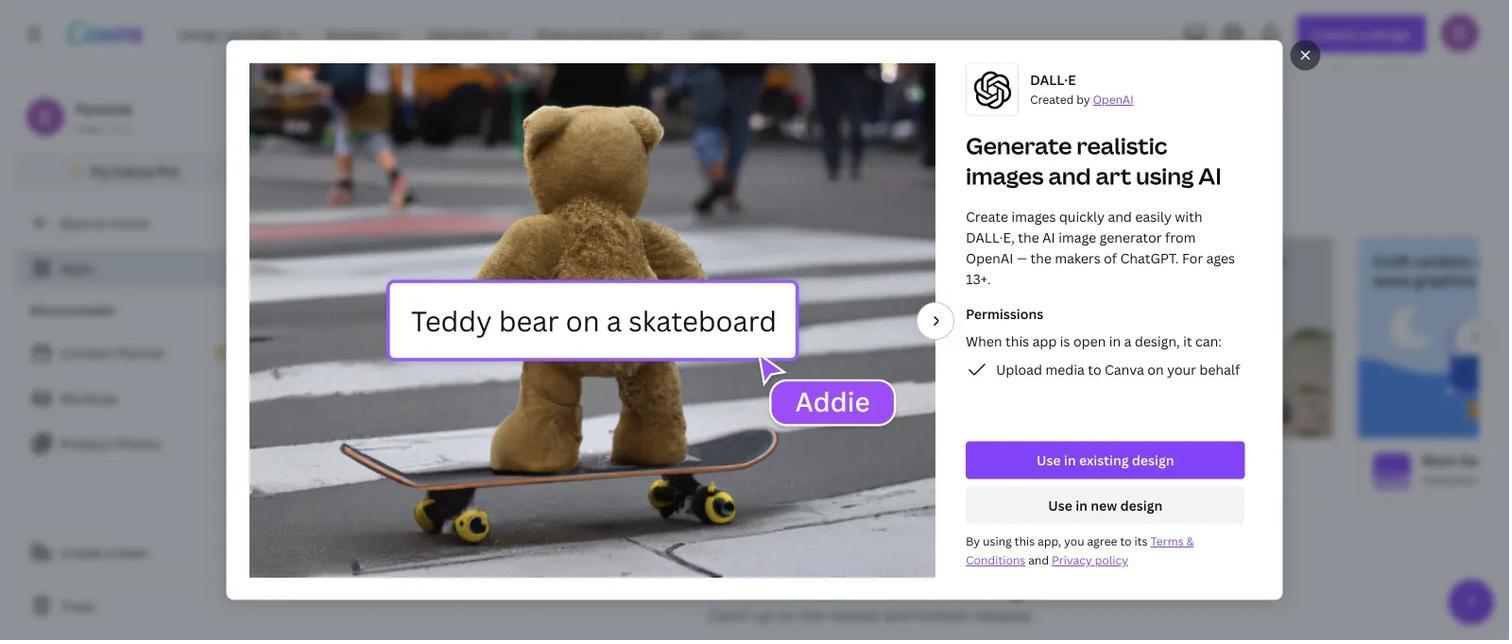 Task type: vqa. For each thing, say whether or not it's contained in the screenshot.


Task type: locate. For each thing, give the bounding box(es) containing it.
trash
[[60, 598, 95, 616]]

1 vertical spatial using
[[333, 270, 372, 291]]

craft random custo
[[1373, 251, 1509, 291]]

wave generator image
[[1358, 305, 1509, 438], [1373, 454, 1411, 491]]

dall·e up created
[[1030, 71, 1076, 89]]

a left design,
[[1124, 333, 1132, 351]]

use
[[1037, 452, 1061, 470], [1048, 497, 1073, 515]]

1 horizontal spatial canva
[[1105, 361, 1144, 379]]

image
[[340, 472, 373, 488]]

share and publish
[[1060, 84, 1174, 102]]

0 horizontal spatial create
[[60, 544, 103, 562]]

wave
[[1476, 472, 1503, 488]]

policy
[[1095, 553, 1128, 568]]

create a team button
[[15, 534, 246, 572]]

palettes inside create dynamic palettes to enhance your designs
[[944, 251, 1005, 272]]

dall·e created by openai
[[1030, 71, 1134, 107]]

hottest
[[915, 606, 968, 626]]

for you
[[636, 84, 684, 102]]

design for use in new design
[[1121, 497, 1163, 515]]

see
[[1224, 251, 1249, 272]]

1 vertical spatial for
[[1182, 250, 1203, 267]]

for down from
[[1182, 250, 1203, 267]]

1 vertical spatial openai
[[966, 250, 1014, 267]]

1 vertical spatial media
[[1162, 472, 1196, 488]]

magic media ai media generator
[[1148, 451, 1252, 488]]

releases
[[972, 606, 1032, 626]]

image
[[1059, 229, 1097, 247], [614, 472, 646, 488]]

you left ai-
[[660, 84, 684, 102]]

back to home link
[[15, 204, 246, 242]]

palettes right "color"
[[959, 472, 1003, 488]]

create inside "button"
[[60, 544, 103, 562]]

magic media image
[[1099, 454, 1137, 491]]

apps up think
[[901, 141, 975, 182]]

1 vertical spatial the
[[1031, 250, 1052, 267]]

chatgpt.
[[1121, 250, 1179, 267]]

create up dall·e,
[[966, 208, 1008, 226]]

1 vertical spatial dall·e
[[326, 451, 372, 469]]

design inside dropdown button
[[1121, 497, 1163, 515]]

1 vertical spatial create
[[825, 251, 874, 272]]

2 horizontal spatial create
[[966, 208, 1008, 226]]

create for create images quickly and easily with dall·e, the ai image generator from openai — the makers of chatgpt. for ages 13+.
[[966, 208, 1008, 226]]

0 horizontal spatial realistic
[[349, 251, 407, 272]]

into right text
[[658, 251, 687, 272]]

0 vertical spatial generate realistic images and art using ai
[[966, 130, 1222, 191]]

1 vertical spatial realistic
[[349, 251, 407, 272]]

your inside 'turn your text into photorealistic ai images'
[[588, 251, 622, 272]]

your inside dream it up, and see your words turn into visuals
[[1253, 251, 1286, 272]]

1 vertical spatial on
[[777, 606, 796, 626]]

1 horizontal spatial into
[[1183, 270, 1212, 291]]

1 horizontal spatial openai
[[966, 250, 1014, 267]]

1 vertical spatial palettes
[[959, 472, 1003, 488]]

1 vertical spatial image
[[614, 472, 646, 488]]

share and publish button
[[1048, 74, 1187, 112]]

design,
[[1135, 333, 1180, 351]]

generate inside shade generate color palettes
[[874, 472, 925, 488]]

1 horizontal spatial dall·e
[[1030, 71, 1076, 89]]

we
[[905, 183, 926, 204]]

image down imagen
[[614, 472, 646, 488]]

in for existing
[[1064, 452, 1076, 470]]

a left team
[[106, 544, 114, 562]]

wave generator image up wave
[[1358, 305, 1509, 438]]

0 horizontal spatial a
[[106, 544, 114, 562]]

0 vertical spatial canva
[[113, 162, 153, 180]]

0 horizontal spatial for
[[636, 84, 657, 102]]

trending
[[765, 141, 895, 182]]

openai inside create images quickly and easily with dall·e, the ai image generator from openai — the makers of chatgpt. for ages 13+.
[[966, 250, 1014, 267]]

openai inside dall·e created by openai
[[1093, 92, 1134, 107]]

1 horizontal spatial art
[[1096, 161, 1132, 191]]

palettes down dall·e,
[[944, 251, 1005, 272]]

in left existing
[[1064, 452, 1076, 470]]

openai
[[1093, 92, 1134, 107], [966, 250, 1014, 267], [450, 472, 491, 488]]

quickly
[[1059, 208, 1105, 226]]

of
[[1104, 250, 1117, 267]]

0 vertical spatial design
[[1132, 452, 1174, 470]]

your down design,
[[1167, 361, 1196, 379]]

dall·e inside dall·e created by openai
[[1030, 71, 1076, 89]]

on inside the new and noteworthy catch up on the newest and hottest releases
[[777, 606, 796, 626]]

when
[[966, 333, 1002, 351]]

0 vertical spatial this
[[1006, 333, 1029, 351]]

dall·e
[[1030, 71, 1076, 89], [326, 451, 372, 469]]

back
[[60, 214, 91, 232]]

apps
[[901, 141, 975, 182], [866, 183, 902, 204]]

love
[[1013, 183, 1044, 204]]

1 vertical spatial this
[[1015, 534, 1035, 550]]

dall·e for dall·e created by openai
[[1030, 71, 1076, 89]]

this left app,
[[1015, 534, 1035, 550]]

it left up,
[[1152, 251, 1162, 272]]

dall·e for dall·e ai image generator by openai
[[326, 451, 372, 469]]

generator left google
[[649, 472, 703, 488]]

media
[[1046, 361, 1085, 379], [1162, 472, 1196, 488]]

turn
[[551, 251, 584, 272]]

content
[[60, 344, 113, 362]]

dall·e image
[[262, 305, 511, 438], [277, 454, 315, 491]]

by right generator
[[434, 472, 447, 488]]

1 vertical spatial a
[[106, 544, 114, 562]]

into down ages
[[1183, 270, 1212, 291]]

1 vertical spatial imagen image
[[551, 454, 589, 491]]

2 horizontal spatial by
[[1077, 92, 1090, 107]]

1 horizontal spatial a
[[1124, 333, 1132, 351]]

2 horizontal spatial using
[[1136, 161, 1194, 191]]

1 horizontal spatial realistic
[[1077, 130, 1168, 161]]

0 horizontal spatial canva
[[113, 162, 153, 180]]

0 vertical spatial you
[[660, 84, 684, 102]]

for
[[636, 84, 657, 102], [1182, 250, 1203, 267]]

1 vertical spatial canva
[[1105, 361, 1144, 379]]

create for create a team
[[60, 544, 103, 562]]

imagen image
[[536, 305, 785, 438], [551, 454, 589, 491]]

use inside dropdown button
[[1037, 452, 1061, 470]]

0 vertical spatial in
[[1109, 333, 1121, 351]]

to inside create dynamic palettes to enhance your designs
[[1009, 251, 1024, 272]]

ai-powered
[[712, 84, 786, 102]]

to
[[94, 214, 108, 232], [1009, 251, 1024, 272], [1088, 361, 1102, 379], [1120, 534, 1132, 550]]

0 horizontal spatial image
[[614, 472, 646, 488]]

noteworthy
[[847, 563, 1027, 604]]

0 vertical spatial palettes
[[944, 251, 1005, 272]]

create
[[966, 208, 1008, 226], [825, 251, 874, 272], [60, 544, 103, 562]]

0 vertical spatial dall·e
[[1030, 71, 1076, 89]]

ai inside the dall·e ai image generator by openai
[[326, 472, 337, 488]]

media down magic
[[1162, 472, 1196, 488]]

1 vertical spatial it
[[1183, 333, 1192, 351]]

create inside create dynamic palettes to enhance your designs
[[825, 251, 874, 272]]

images inside 'turn your text into photorealistic ai images'
[[677, 270, 728, 291]]

design inside dropdown button
[[1132, 452, 1174, 470]]

generate inside wave generat generate wave g
[[1422, 472, 1473, 488]]

in inside dropdown button
[[1076, 497, 1088, 515]]

into
[[658, 251, 687, 272], [1183, 270, 1212, 291]]

your left designs
[[892, 270, 925, 291]]

0 horizontal spatial by
[[434, 472, 447, 488]]

back to home
[[60, 214, 149, 232]]

mockups link
[[15, 380, 246, 418]]

this inside the permissions when this app is open in a design, it can:
[[1006, 333, 1029, 351]]

list containing content planner
[[15, 335, 246, 463]]

words
[[1099, 270, 1144, 291]]

in left new on the right bottom
[[1076, 497, 1088, 515]]

ai
[[1199, 161, 1222, 191], [1043, 229, 1055, 247], [376, 270, 391, 291], [658, 270, 673, 291], [326, 472, 337, 488], [600, 472, 611, 488], [1148, 472, 1159, 488]]

0 vertical spatial use
[[1037, 452, 1061, 470]]

your inside create dynamic palettes to enhance your designs
[[892, 270, 925, 291]]

0 horizontal spatial generator
[[649, 472, 703, 488]]

1 horizontal spatial create
[[825, 251, 874, 272]]

shade image
[[810, 305, 1059, 438]]

canva down design,
[[1105, 361, 1144, 379]]

up,
[[1166, 251, 1189, 272]]

on down design,
[[1148, 361, 1164, 379]]

0 vertical spatial using
[[1136, 161, 1194, 191]]

this
[[1006, 333, 1029, 351], [1015, 534, 1035, 550]]

1 horizontal spatial generator
[[1100, 229, 1162, 247]]

use up by using this app, you agree to its
[[1048, 497, 1073, 515]]

1 vertical spatial use
[[1048, 497, 1073, 515]]

catch
[[708, 606, 751, 626]]

image up makers
[[1059, 229, 1097, 247]]

generator up dream
[[1100, 229, 1162, 247]]

it left can:
[[1183, 333, 1192, 351]]

1 horizontal spatial it
[[1183, 333, 1192, 351]]

shade image
[[825, 454, 863, 491]]

to down dall·e,
[[1009, 251, 1024, 272]]

the inside the new and noteworthy catch up on the newest and hottest releases
[[800, 606, 824, 626]]

2 horizontal spatial openai
[[1093, 92, 1134, 107]]

openai inside the dall·e ai image generator by openai
[[450, 472, 491, 488]]

magic media image
[[1084, 305, 1334, 438]]

custo
[[1475, 251, 1509, 272]]

and inside dream it up, and see your words turn into visuals
[[1192, 251, 1220, 272]]

create left team
[[60, 544, 103, 562]]

by left the openai "link"
[[1077, 92, 1090, 107]]

1 vertical spatial design
[[1121, 497, 1163, 515]]

by inside the dall·e ai image generator by openai
[[434, 472, 447, 488]]

your for dream it up, and see your words turn into visuals
[[1253, 251, 1286, 272]]

design
[[1132, 452, 1174, 470], [1121, 497, 1163, 515]]

trending apps the latest and greatest apps we think you'll love
[[696, 141, 1044, 204]]

image inside create images quickly and easily with dall·e, the ai image generator from openai — the makers of chatgpt. for ages 13+.
[[1059, 229, 1097, 247]]

1 vertical spatial in
[[1064, 452, 1076, 470]]

use left existing
[[1037, 452, 1061, 470]]

terms
[[1151, 534, 1184, 550]]

home
[[111, 214, 149, 232]]

and
[[1100, 84, 1124, 102], [1049, 161, 1091, 191], [771, 183, 799, 204], [1108, 208, 1132, 226], [1192, 251, 1220, 272], [277, 270, 305, 291], [1028, 553, 1049, 568], [784, 563, 841, 604], [884, 606, 911, 626]]

2 vertical spatial openai
[[450, 472, 491, 488]]

0 horizontal spatial media
[[1046, 361, 1085, 379]]

wave generat generate wave g
[[1422, 451, 1509, 488]]

by left google
[[705, 472, 719, 488]]

wave
[[1422, 451, 1457, 469]]

your
[[588, 251, 622, 272], [1253, 251, 1286, 272], [892, 270, 925, 291], [1167, 361, 1196, 379]]

by inside imagen ai image generator by google
[[705, 472, 719, 488]]

it
[[1152, 251, 1162, 272], [1183, 333, 1192, 351]]

media down the is
[[1046, 361, 1085, 379]]

the left newest
[[800, 606, 824, 626]]

2 horizontal spatial generator
[[1198, 472, 1252, 488]]

pro
[[156, 162, 179, 180]]

1 horizontal spatial image
[[1059, 229, 1097, 247]]

visuals
[[1215, 270, 1266, 291]]

this left app
[[1006, 333, 1029, 351]]

productivity button
[[802, 74, 906, 112]]

1 vertical spatial art
[[308, 270, 330, 291]]

1 vertical spatial apps
[[866, 183, 902, 204]]

1 horizontal spatial using
[[983, 534, 1012, 550]]

1 vertical spatial wave generator image
[[1373, 454, 1411, 491]]

•
[[103, 120, 108, 136]]

generate realistic images and art using ai
[[966, 130, 1222, 191], [277, 251, 462, 291]]

dall·e inside the dall·e ai image generator by openai
[[326, 451, 372, 469]]

0 vertical spatial it
[[1152, 251, 1162, 272]]

generator down media
[[1198, 472, 1252, 488]]

canva right try
[[113, 162, 153, 180]]

0 vertical spatial a
[[1124, 333, 1132, 351]]

and inside button
[[1100, 84, 1124, 102]]

ai inside the magic media ai media generator
[[1148, 472, 1159, 488]]

0 vertical spatial create
[[966, 208, 1008, 226]]

1 horizontal spatial on
[[1148, 361, 1164, 379]]

0 horizontal spatial into
[[658, 251, 687, 272]]

product photos link
[[15, 425, 246, 463]]

0 vertical spatial for
[[636, 84, 657, 102]]

and inside create images quickly and easily with dall·e, the ai image generator from openai — the makers of chatgpt. for ages 13+.
[[1108, 208, 1132, 226]]

2 vertical spatial the
[[800, 606, 824, 626]]

apps
[[60, 259, 93, 277]]

image inside imagen ai image generator by google
[[614, 472, 646, 488]]

your for create dynamic palettes to enhance your designs
[[892, 270, 925, 291]]

the right —
[[1031, 250, 1052, 267]]

create left dynamic
[[825, 251, 874, 272]]

shade
[[874, 451, 914, 469]]

2 vertical spatial in
[[1076, 497, 1088, 515]]

your right see
[[1253, 251, 1286, 272]]

use inside dropdown button
[[1048, 497, 1073, 515]]

0 horizontal spatial generate realistic images and art using ai
[[277, 251, 462, 291]]

you up privacy
[[1064, 534, 1085, 550]]

apps left we
[[866, 183, 902, 204]]

0 horizontal spatial dall·e
[[326, 451, 372, 469]]

design for use in existing design
[[1132, 452, 1174, 470]]

0 horizontal spatial openai
[[450, 472, 491, 488]]

in right open
[[1109, 333, 1121, 351]]

your left text
[[588, 251, 622, 272]]

use in existing design
[[1037, 452, 1174, 470]]

0 horizontal spatial it
[[1152, 251, 1162, 272]]

0 horizontal spatial you
[[660, 84, 684, 102]]

for left ai-
[[636, 84, 657, 102]]

2 vertical spatial create
[[60, 544, 103, 562]]

on right up
[[777, 606, 796, 626]]

0 horizontal spatial art
[[308, 270, 330, 291]]

1 horizontal spatial media
[[1162, 472, 1196, 488]]

1 horizontal spatial you
[[1064, 534, 1085, 550]]

0 vertical spatial openai
[[1093, 92, 1134, 107]]

1 horizontal spatial for
[[1182, 250, 1203, 267]]

wave generator image left wave
[[1373, 454, 1411, 491]]

create inside create images quickly and easily with dall·e, the ai image generator from openai — the makers of chatgpt. for ages 13+.
[[966, 208, 1008, 226]]

dynamic
[[878, 251, 941, 272]]

try canva pro button
[[15, 153, 246, 189]]

0 horizontal spatial on
[[777, 606, 796, 626]]

list
[[15, 335, 246, 463]]

by
[[966, 534, 980, 550]]

dall·e up image
[[326, 451, 372, 469]]

the up —
[[1018, 229, 1039, 247]]

ai inside imagen ai image generator by google
[[600, 472, 611, 488]]

turn
[[1147, 270, 1179, 291]]

in inside dropdown button
[[1064, 452, 1076, 470]]

0 vertical spatial media
[[1046, 361, 1085, 379]]

1 horizontal spatial by
[[705, 472, 719, 488]]

by for generate realistic images and art using ai
[[434, 472, 447, 488]]

0 vertical spatial image
[[1059, 229, 1097, 247]]

generator inside create images quickly and easily with dall·e, the ai image generator from openai — the makers of chatgpt. for ages 13+.
[[1100, 229, 1162, 247]]

use in existing design button
[[966, 442, 1245, 480]]



Task type: describe. For each thing, give the bounding box(es) containing it.
latest
[[726, 183, 768, 204]]

team
[[117, 544, 149, 562]]

by for turn your text into photorealistic ai images
[[705, 472, 719, 488]]

top level navigation element
[[166, 15, 759, 53]]

0 horizontal spatial using
[[333, 270, 372, 291]]

it inside the permissions when this app is open in a design, it can:
[[1183, 333, 1192, 351]]

for you button
[[624, 74, 696, 112]]

conditions
[[966, 553, 1026, 568]]

terms & conditions link
[[966, 534, 1194, 568]]

images inside create images quickly and easily with dall·e, the ai image generator from openai — the makers of chatgpt. for ages 13+.
[[1012, 208, 1056, 226]]

g
[[1506, 472, 1509, 488]]

created
[[1030, 92, 1074, 107]]

and inside trending apps the latest and greatest apps we think you'll love
[[771, 183, 799, 204]]

you'll
[[970, 183, 1009, 204]]

productivity
[[814, 84, 893, 102]]

google
[[722, 472, 760, 488]]

generator inside the magic media ai media generator
[[1198, 472, 1252, 488]]

1 vertical spatial dall·e image
[[277, 454, 315, 491]]

terms & conditions
[[966, 534, 1194, 568]]

and privacy policy
[[1026, 553, 1128, 568]]

powered
[[730, 84, 786, 102]]

content planner link
[[15, 335, 246, 372]]

imagen
[[600, 451, 647, 469]]

to down open
[[1088, 361, 1102, 379]]

13+.
[[966, 270, 991, 288]]

the
[[696, 183, 723, 204]]

product
[[60, 435, 112, 453]]

easily
[[1135, 208, 1172, 226]]

canva inside 'button'
[[113, 162, 153, 180]]

1
[[126, 120, 132, 136]]

generator
[[375, 472, 431, 488]]

craft
[[1373, 251, 1411, 272]]

new and noteworthy catch up on the newest and hottest releases
[[708, 563, 1032, 626]]

media inside the magic media ai media generator
[[1162, 472, 1196, 488]]

design essentials
[[922, 84, 1031, 102]]

share
[[1060, 84, 1096, 102]]

its
[[1135, 534, 1148, 550]]

ai-powered button
[[700, 74, 798, 112]]

ai inside create images quickly and easily with dall·e, the ai image generator from openai — the makers of chatgpt. for ages 13+.
[[1043, 229, 1055, 247]]

—
[[1017, 250, 1027, 267]]

agree
[[1087, 534, 1117, 550]]

0 vertical spatial apps
[[901, 141, 975, 182]]

create for create dynamic palettes to enhance your designs
[[825, 251, 874, 272]]

use in new design button
[[966, 487, 1245, 525]]

essentials
[[968, 84, 1031, 102]]

dream
[[1099, 251, 1148, 272]]

0 vertical spatial imagen image
[[536, 305, 785, 438]]

0 vertical spatial wave generator image
[[1358, 305, 1509, 438]]

personal
[[76, 100, 132, 118]]

with
[[1175, 208, 1203, 226]]

to right back
[[94, 214, 108, 232]]

0 vertical spatial on
[[1148, 361, 1164, 379]]

for inside button
[[636, 84, 657, 102]]

existing
[[1079, 452, 1129, 470]]

your for upload media to canva on your behalf
[[1167, 361, 1196, 379]]

from
[[1165, 229, 1196, 247]]

0 vertical spatial dall·e image
[[262, 305, 511, 438]]

palettes inside shade generate color palettes
[[959, 472, 1003, 488]]

new
[[1091, 497, 1117, 515]]

enhance
[[825, 270, 888, 291]]

use for use in new design
[[1048, 497, 1073, 515]]

create dynamic palettes to enhance your designs
[[825, 251, 1024, 291]]

apps link
[[15, 250, 246, 287]]

app,
[[1038, 534, 1062, 550]]

media
[[1189, 451, 1229, 469]]

in for new
[[1076, 497, 1088, 515]]

upload media to canva on your behalf
[[996, 361, 1240, 379]]

this for app
[[1006, 333, 1029, 351]]

mockups
[[60, 390, 118, 408]]

by inside dall·e created by openai
[[1077, 92, 1090, 107]]

by using this app, you agree to its
[[966, 534, 1151, 550]]

up
[[754, 606, 773, 626]]

1 vertical spatial generate realistic images and art using ai
[[277, 251, 462, 291]]

a inside create a team "button"
[[106, 544, 114, 562]]

permissions
[[966, 305, 1044, 323]]

newest
[[828, 606, 880, 626]]

you inside button
[[660, 84, 684, 102]]

dream it up, and see your words turn into visuals
[[1099, 251, 1286, 291]]

color
[[927, 472, 956, 488]]

think
[[930, 183, 966, 204]]

generator inside imagen ai image generator by google
[[649, 472, 703, 488]]

a inside the permissions when this app is open in a design, it can:
[[1124, 333, 1132, 351]]

free
[[76, 120, 99, 136]]

0 vertical spatial realistic
[[1077, 130, 1168, 161]]

recommended
[[30, 303, 114, 318]]

product photos
[[60, 435, 160, 453]]

&
[[1187, 534, 1194, 550]]

dall·e,
[[966, 229, 1015, 247]]

ages
[[1207, 250, 1235, 267]]

create images quickly and easily with dall·e, the ai image generator from openai — the makers of chatgpt. for ages 13+.
[[966, 208, 1235, 288]]

for inside create images quickly and easily with dall·e, the ai image generator from openai — the makers of chatgpt. for ages 13+.
[[1182, 250, 1203, 267]]

2 vertical spatial using
[[983, 534, 1012, 550]]

into inside 'turn your text into photorealistic ai images'
[[658, 251, 687, 272]]

ai inside 'turn your text into photorealistic ai images'
[[658, 270, 673, 291]]

generat
[[1460, 451, 1509, 469]]

use for use in existing design
[[1037, 452, 1061, 470]]

upload
[[996, 361, 1042, 379]]

use in new design
[[1048, 497, 1163, 515]]

photorealistic
[[551, 270, 654, 291]]

into inside dream it up, and see your words turn into visuals
[[1183, 270, 1212, 291]]

openai link
[[1093, 92, 1134, 107]]

random
[[1414, 251, 1472, 272]]

Input field to search for apps search field
[[299, 75, 589, 111]]

privacy
[[1052, 553, 1092, 568]]

designs
[[929, 270, 985, 291]]

in inside the permissions when this app is open in a design, it can:
[[1109, 333, 1121, 351]]

text
[[625, 251, 654, 272]]

behalf
[[1200, 361, 1240, 379]]

this for app,
[[1015, 534, 1035, 550]]

0 vertical spatial art
[[1096, 161, 1132, 191]]

publish
[[1127, 84, 1174, 102]]

it inside dream it up, and see your words turn into visuals
[[1152, 251, 1162, 272]]

1 horizontal spatial generate realistic images and art using ai
[[966, 130, 1222, 191]]

to left its
[[1120, 534, 1132, 550]]

planner
[[116, 344, 165, 362]]

imagen ai image generator by google
[[600, 451, 760, 488]]

magic
[[1148, 451, 1186, 469]]

0 vertical spatial the
[[1018, 229, 1039, 247]]

app
[[1033, 333, 1057, 351]]

1 vertical spatial you
[[1064, 534, 1085, 550]]



